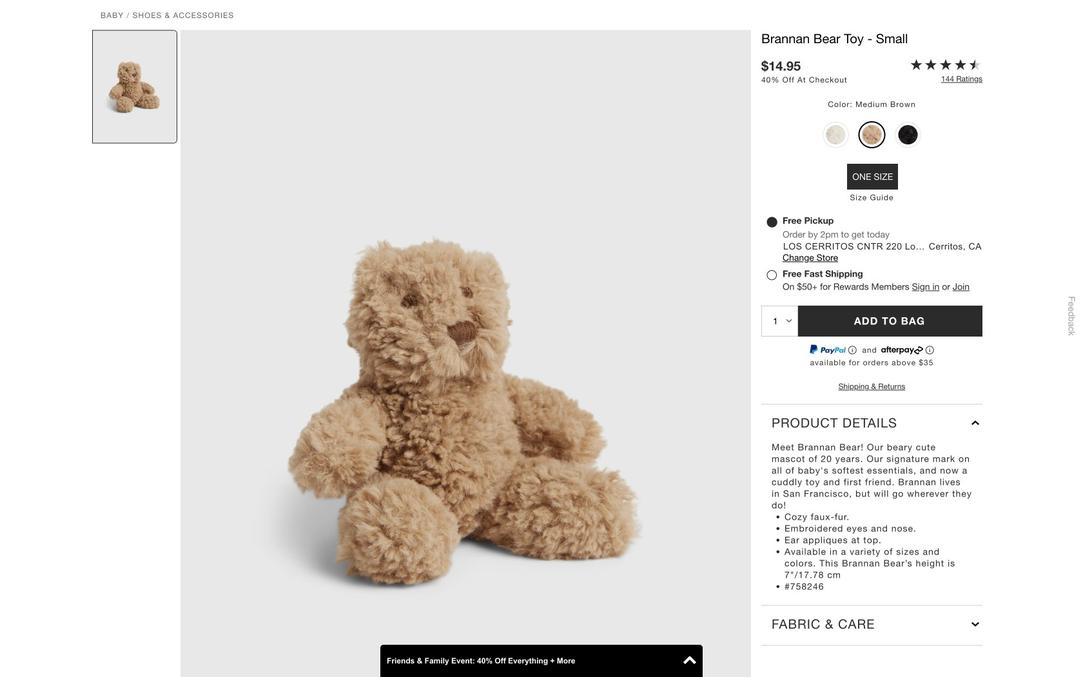 Task type: describe. For each thing, give the bounding box(es) containing it.
1 horizontal spatial view large product image 1 of 1. brannan bear toy - small image
[[181, 30, 751, 677]]

paypal learn more image
[[848, 346, 858, 355]]



Task type: vqa. For each thing, say whether or not it's contained in the screenshot.
Afterpay learn more "icon"
yes



Task type: locate. For each thing, give the bounding box(es) containing it.
group
[[823, 121, 921, 149]]

0 horizontal spatial view large product image 1 of 1. brannan bear toy - small image
[[93, 31, 177, 143]]

view large product image 1 of 1. brannan bear toy - small image
[[181, 30, 751, 677], [93, 31, 177, 143]]

afterpay learn more image
[[925, 346, 936, 355]]

option group
[[761, 97, 983, 160]]

current selected color is medium brown element
[[828, 100, 856, 109]]

select a fulfillment method. option group
[[761, 214, 983, 293]]



